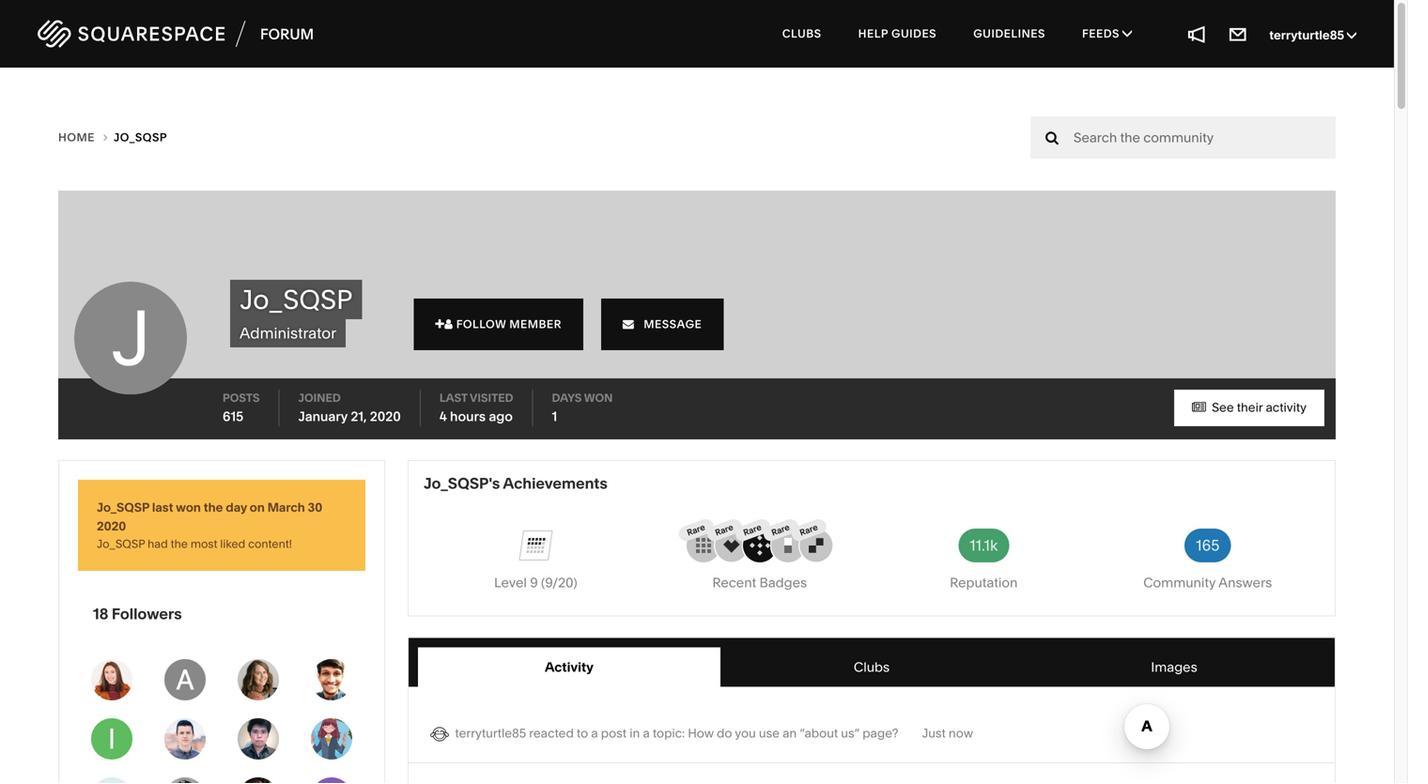 Task type: locate. For each thing, give the bounding box(es) containing it.
ashiru image
[[164, 660, 206, 701]]

hours
[[450, 409, 486, 425]]

jo_sqsp left had
[[97, 537, 145, 551]]

notifications image
[[1187, 23, 1207, 44]]

to
[[577, 726, 588, 741]]

clubs
[[782, 27, 821, 40], [854, 659, 890, 675]]

rare left the conversation starter icon on the right bottom
[[770, 522, 791, 538]]

Search search field
[[1074, 116, 1218, 159]]

2020 inside joined january 21, 2020
[[370, 409, 401, 425]]

2020
[[370, 409, 401, 425], [97, 519, 126, 534]]

0 vertical spatial clubs link
[[765, 9, 838, 58]]

community
[[1143, 575, 1216, 591]]

rare left circle community advocate icon
[[713, 522, 734, 538]]

level
[[494, 575, 527, 591]]

3 rare from the left
[[741, 522, 763, 538]]

1 rare from the left
[[685, 522, 706, 538]]

clubs link
[[765, 9, 838, 58], [720, 648, 1023, 687]]

caret down image
[[1123, 28, 1132, 39]]

1 horizontal spatial terryturtle85
[[1269, 28, 1347, 43]]

jo_sqsp for jo_sqsp
[[114, 131, 167, 144]]

messages image
[[1228, 23, 1249, 44]]

followers
[[112, 605, 182, 623]]

165
[[1196, 536, 1220, 555]]

guides
[[891, 27, 937, 40]]

now
[[949, 726, 973, 741]]

a
[[591, 726, 598, 741], [643, 726, 650, 741]]

5 rare from the left
[[798, 522, 819, 538]]

1 horizontal spatial 2020
[[370, 409, 401, 425]]

terryturtle85 link right haha image
[[455, 726, 526, 741]]

1 vertical spatial 2020
[[97, 519, 126, 534]]

2020 inside the jo_sqsp last won the day on march 30 2020 jo_sqsp had the most liked content!
[[97, 519, 126, 534]]

21,
[[351, 409, 367, 425]]

moebot image
[[311, 719, 352, 760]]

terryturtle85 right messages icon
[[1269, 28, 1347, 43]]

2020 up 18 at the left bottom of page
[[97, 519, 126, 534]]

2020 right 21,
[[370, 409, 401, 425]]

1 vertical spatial terryturtle85
[[455, 726, 526, 741]]

follow
[[456, 318, 506, 331]]

0 horizontal spatial a
[[591, 726, 598, 741]]

rare for spreads the love icon
[[713, 522, 734, 538]]

a right to
[[591, 726, 598, 741]]

clubs up page?
[[854, 659, 890, 675]]

the
[[204, 500, 223, 515], [171, 537, 188, 551]]

feeds link
[[1065, 9, 1149, 58]]

2 rare from the left
[[713, 522, 734, 538]]

18 followers
[[93, 605, 182, 623]]

the right had
[[171, 537, 188, 551]]

0 vertical spatial the
[[204, 500, 223, 515]]

1 horizontal spatial a
[[643, 726, 650, 741]]

last
[[152, 500, 173, 515]]

rare for the conversation starter icon on the right bottom
[[798, 522, 819, 538]]

rare for circle community advocate icon
[[741, 522, 763, 538]]

11.1k
[[970, 536, 998, 555]]

9
[[530, 575, 538, 591]]

feeds
[[1082, 27, 1123, 40]]

you
[[735, 726, 756, 741]]

earvinchong image
[[238, 719, 279, 760]]

rare for daily visitor icon
[[685, 522, 706, 538]]

posts
[[223, 391, 260, 405]]

jo_sqsp
[[114, 131, 167, 144], [240, 284, 353, 316], [97, 500, 149, 515], [97, 537, 145, 551]]

help guides link
[[841, 9, 954, 58]]

rare right circle community advocate icon
[[798, 522, 819, 538]]

1
[[552, 409, 557, 425]]

terryturtle85 right haha image
[[455, 726, 526, 741]]

terryturtle85 link
[[1269, 28, 1356, 43], [455, 726, 526, 741]]

ibrahimozturk image
[[91, 719, 132, 760]]

page?
[[863, 726, 898, 741]]

sarah_sqsp image
[[91, 660, 132, 701]]

rare for dedicated contributor image
[[770, 522, 791, 538]]

just now
[[922, 726, 973, 741]]

1 horizontal spatial clubs
[[854, 659, 890, 675]]

rare left spreads the love icon
[[685, 522, 706, 538]]

terryturtle85 link right messages icon
[[1269, 28, 1356, 43]]

won
[[584, 391, 613, 405]]

help
[[858, 27, 888, 40]]

0 vertical spatial terryturtle85
[[1269, 28, 1347, 43]]

rare
[[685, 522, 706, 538], [713, 522, 734, 538], [741, 522, 763, 538], [770, 522, 791, 538], [798, 522, 819, 538]]

clubs link up page?
[[720, 648, 1023, 687]]

18
[[93, 605, 108, 623]]

clubs link left help
[[765, 9, 838, 58]]

4 rare from the left
[[770, 522, 791, 538]]

joined january 21, 2020
[[298, 391, 401, 425]]

last visited 4 hours ago
[[439, 391, 513, 425]]

ani.agency image
[[164, 719, 206, 760]]

caret down image
[[1347, 28, 1356, 41]]

haha image
[[430, 725, 449, 744]]

jo_sqsp's achievements
[[424, 474, 608, 493]]

recent badges
[[712, 575, 807, 591]]

4
[[439, 409, 447, 425]]

see
[[1212, 400, 1234, 415]]

30
[[308, 500, 322, 515]]

1 vertical spatial the
[[171, 537, 188, 551]]

how
[[688, 726, 714, 741]]

squarespace forum image
[[38, 17, 314, 50]]

0 horizontal spatial clubs
[[782, 27, 821, 40]]

help guides
[[858, 27, 937, 40]]

tab list
[[418, 648, 1325, 687]]

jo_sqsp last won the day on march 30 2020 link
[[97, 500, 322, 534]]

1 vertical spatial terryturtle85 link
[[455, 726, 526, 741]]

a right in
[[643, 726, 650, 741]]

see their activity
[[1209, 400, 1307, 415]]

"about
[[800, 726, 838, 741]]

0 horizontal spatial 2020
[[97, 519, 126, 534]]

615
[[223, 409, 243, 425]]

clubs left help
[[782, 27, 821, 40]]

rare left dedicated contributor image
[[741, 522, 763, 538]]

january
[[298, 409, 348, 425]]

the left day
[[204, 500, 223, 515]]

posts 615
[[223, 391, 260, 425]]

march
[[267, 500, 305, 515]]

(9/20)
[[541, 575, 577, 591]]

1 horizontal spatial terryturtle85 link
[[1269, 28, 1356, 43]]

jo_sqsp right angle right icon
[[114, 131, 167, 144]]

circle community advocate image
[[743, 529, 777, 563]]

an
[[783, 726, 797, 741]]

terryturtle85 reacted to a post in a topic: how do you use an "about us" page?
[[455, 726, 901, 741]]

activity
[[545, 659, 594, 675]]

jo_sqsp link
[[114, 131, 167, 144]]

on
[[250, 500, 265, 515]]

jo_sqsp up administrator
[[240, 284, 353, 316]]

christyprice image
[[238, 660, 279, 701]]

0 horizontal spatial terryturtle85
[[455, 726, 526, 741]]

terryturtle85
[[1269, 28, 1347, 43], [455, 726, 526, 741]]

0 vertical spatial 2020
[[370, 409, 401, 425]]

their
[[1237, 400, 1263, 415]]

activity link
[[418, 648, 720, 687]]

jo_sqsp left last
[[97, 500, 149, 515]]



Task type: vqa. For each thing, say whether or not it's contained in the screenshot.
cancel
no



Task type: describe. For each thing, give the bounding box(es) containing it.
just
[[922, 726, 946, 741]]

badges
[[759, 575, 807, 591]]

in
[[630, 726, 640, 741]]

images
[[1151, 659, 1197, 675]]

jo_sqsp for jo_sqsp administrator
[[240, 284, 353, 316]]

1 vertical spatial clubs
[[854, 659, 890, 675]]

use
[[759, 726, 780, 741]]

had
[[148, 537, 168, 551]]

how do you use an "about us" page? link
[[688, 726, 901, 741]]

dedicated contributor image
[[771, 529, 805, 563]]

home
[[58, 131, 98, 144]]

member
[[509, 318, 562, 331]]

1 vertical spatial clubs link
[[720, 648, 1023, 687]]

envelope image
[[623, 318, 634, 330]]

days won 1
[[552, 391, 613, 425]]

follow member link
[[414, 299, 583, 350]]

terryturtle85 for terryturtle85
[[1269, 28, 1347, 43]]

tab list containing activity
[[418, 648, 1325, 687]]

follow member
[[456, 318, 562, 331]]

achievements
[[503, 474, 608, 493]]

daily visitor image
[[686, 529, 720, 563]]

0 vertical spatial terryturtle85 link
[[1269, 28, 1356, 43]]

do
[[717, 726, 732, 741]]

activity
[[1266, 400, 1307, 415]]

message
[[638, 318, 702, 331]]

day
[[226, 500, 247, 515]]

recent
[[712, 575, 756, 591]]

conversation starter image
[[799, 529, 833, 563]]

terryturtle85 for terryturtle85 reacted to a post in a topic: how do you use an "about us" page?
[[455, 726, 526, 741]]

newspaper o image
[[1192, 402, 1206, 414]]

administrator
[[240, 324, 336, 342]]

level 9 (9/20)
[[494, 575, 577, 591]]

images link
[[1023, 648, 1325, 687]]

guidelines
[[973, 27, 1045, 40]]

ago
[[489, 409, 513, 425]]

0 horizontal spatial terryturtle85 link
[[455, 726, 526, 741]]

liked
[[220, 537, 245, 551]]

topic:
[[653, 726, 685, 741]]

won
[[176, 500, 201, 515]]

reputation
[[950, 575, 1018, 591]]

message link
[[601, 299, 724, 350]]

post
[[601, 726, 627, 741]]

0 vertical spatial clubs
[[782, 27, 821, 40]]

bhavik image
[[311, 660, 352, 701]]

jo_sqsp's
[[424, 474, 500, 493]]

search image
[[1045, 131, 1059, 145]]

1 horizontal spatial the
[[204, 500, 223, 515]]

reacted
[[529, 726, 574, 741]]

jo_sqsp last won the day on march 30 2020 jo_sqsp had the most liked content!
[[97, 500, 322, 551]]

guidelines link
[[956, 9, 1062, 58]]

visited
[[470, 391, 513, 405]]

angle right image
[[104, 132, 108, 143]]

answers
[[1218, 575, 1272, 591]]

days
[[552, 391, 582, 405]]

community answers
[[1143, 575, 1272, 591]]

see their activity link
[[1174, 390, 1324, 426]]

0 horizontal spatial the
[[171, 537, 188, 551]]

last
[[439, 391, 468, 405]]

jo_sqsp administrator
[[240, 284, 353, 342]]

us"
[[841, 726, 860, 741]]

most
[[191, 537, 217, 551]]

plus image
[[435, 318, 445, 330]]

jo_sqsp for jo_sqsp last won the day on march 30 2020 jo_sqsp had the most liked content!
[[97, 500, 149, 515]]

1 a from the left
[[591, 726, 598, 741]]

2 a from the left
[[643, 726, 650, 741]]

joined
[[298, 391, 341, 405]]

home link
[[58, 127, 114, 148]]

level 9 image
[[519, 529, 553, 563]]

user image
[[445, 318, 453, 330]]

spreads the love image
[[715, 529, 748, 563]]

content!
[[248, 537, 292, 551]]



